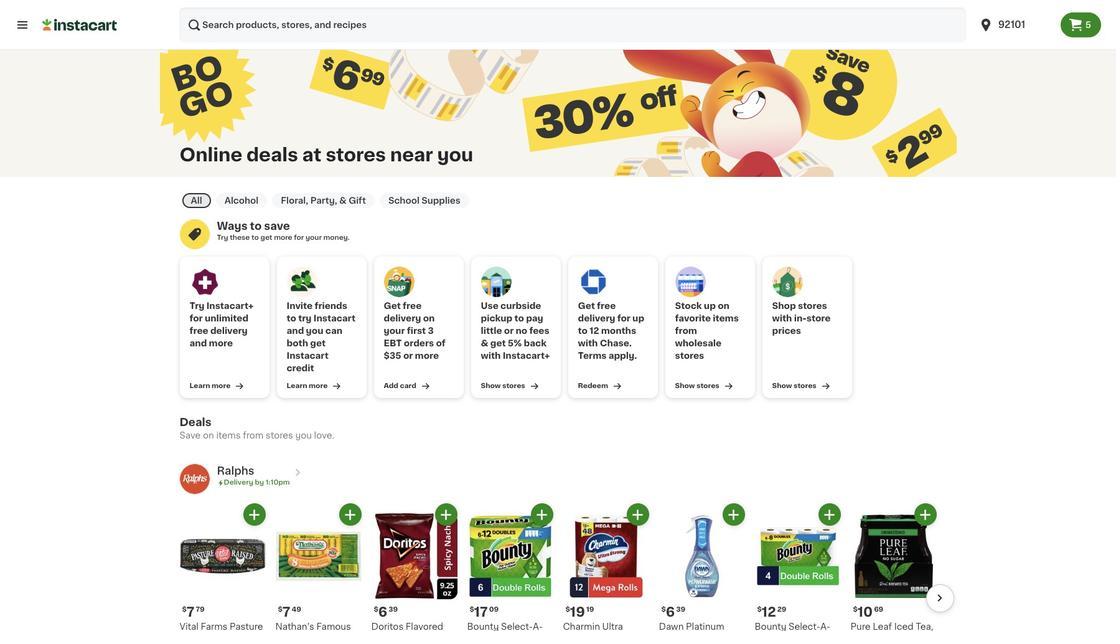 Task type: locate. For each thing, give the bounding box(es) containing it.
1 vertical spatial items
[[216, 431, 241, 440]]

1 add image from the left
[[247, 507, 262, 523]]

you inside invite friends to try instacart and you can both get instacart credit
[[306, 326, 324, 335]]

on inside stock up on favorite items from wholesale stores
[[718, 302, 730, 310]]

1 horizontal spatial 12
[[762, 606, 777, 619]]

0 vertical spatial with
[[773, 314, 793, 323]]

ways
[[217, 221, 248, 231]]

for down the floral,
[[294, 234, 304, 241]]

delivery
[[384, 314, 421, 323], [578, 314, 616, 323], [210, 326, 248, 335]]

0 horizontal spatial show stores
[[481, 383, 526, 389]]

2 39 from the left
[[677, 606, 686, 613]]

or inside get free delivery on your first 3 ebt orders of $35 or more
[[404, 351, 413, 360]]

$ inside $ 7 79
[[182, 606, 187, 613]]

with inside get free delivery for up to 12 months with chase. terms apply.
[[578, 339, 598, 348]]

2 add image from the left
[[439, 507, 454, 523]]

pay
[[527, 314, 544, 323]]

party,
[[311, 196, 337, 205]]

1 $ 6 39 from the left
[[374, 606, 398, 619]]

2 horizontal spatial on
[[718, 302, 730, 310]]

add image
[[343, 507, 358, 523], [439, 507, 454, 523], [726, 507, 742, 523]]

for up "months"
[[618, 314, 631, 323]]

29
[[778, 606, 787, 613]]

get inside use curbside pickup to pay little or no fees & get 5% back with instacart+
[[491, 339, 506, 348]]

09
[[489, 606, 499, 613]]

items up ralphs
[[216, 431, 241, 440]]

favorite
[[676, 314, 711, 323]]

free inside get free delivery for up to 12 months with chase. terms apply.
[[598, 302, 616, 310]]

learn more
[[190, 383, 231, 389], [287, 383, 328, 389]]

0 vertical spatial your
[[306, 234, 322, 241]]

1 horizontal spatial free
[[403, 302, 422, 310]]

product group
[[180, 504, 266, 631], [276, 504, 362, 631], [372, 504, 458, 631], [468, 504, 554, 631], [563, 504, 649, 631], [659, 504, 745, 631], [755, 504, 841, 631], [851, 504, 937, 631]]

1 horizontal spatial with
[[578, 339, 598, 348]]

2 show stores from the left
[[676, 383, 720, 389]]

0 vertical spatial and
[[287, 326, 304, 335]]

school
[[389, 196, 420, 205]]

you down try
[[306, 326, 324, 335]]

1 horizontal spatial 39
[[677, 606, 686, 613]]

1 vertical spatial you
[[306, 326, 324, 335]]

show for no
[[481, 383, 501, 389]]

1 vertical spatial try
[[190, 302, 205, 310]]

from up ralphs
[[243, 431, 264, 440]]

2 horizontal spatial delivery
[[578, 314, 616, 323]]

0 vertical spatial instacart+
[[207, 302, 254, 310]]

1 vertical spatial or
[[404, 351, 413, 360]]

more inside get free delivery on your first 3 ebt orders of $35 or more
[[415, 351, 439, 360]]

0 horizontal spatial for
[[190, 314, 203, 323]]

1 vertical spatial up
[[633, 314, 645, 323]]

1 horizontal spatial show
[[676, 383, 696, 389]]

delivery down unlimited
[[210, 326, 248, 335]]

0 horizontal spatial 19
[[571, 606, 586, 619]]

3 show stores from the left
[[773, 383, 817, 389]]

instacart+ inside use curbside pickup to pay little or no fees & get 5% back with instacart+
[[503, 351, 550, 360]]

1 learn more from the left
[[190, 383, 231, 389]]

more down unlimited
[[209, 339, 233, 348]]

$ inside the $ 17 09
[[470, 606, 475, 613]]

on
[[718, 302, 730, 310], [423, 314, 435, 323], [203, 431, 214, 440]]

learn
[[190, 383, 210, 389], [287, 383, 307, 389]]

show down little
[[481, 383, 501, 389]]

or left no
[[504, 326, 514, 335]]

to down curbside at the left
[[515, 314, 524, 323]]

on right save
[[203, 431, 214, 440]]

2 show from the left
[[676, 383, 696, 389]]

get for get free delivery on your first 3 ebt orders of $35 or more
[[384, 302, 401, 310]]

try inside try instacart+ for unlimited free delivery and more
[[190, 302, 205, 310]]

these
[[230, 234, 250, 241]]

months
[[602, 326, 637, 335]]

0 horizontal spatial &
[[340, 196, 347, 205]]

0 horizontal spatial up
[[633, 314, 645, 323]]

1 horizontal spatial your
[[384, 326, 405, 335]]

0 vertical spatial or
[[504, 326, 514, 335]]

save
[[264, 221, 290, 231]]

get free delivery on your first 3 ebt orders of $35 or more
[[384, 302, 446, 360]]

39 for third the product "group" from the left
[[389, 606, 398, 613]]

get down the save
[[261, 234, 273, 241]]

your left money.
[[306, 234, 322, 241]]

free
[[403, 302, 422, 310], [598, 302, 616, 310], [190, 326, 208, 335]]

1 add image from the left
[[343, 507, 358, 523]]

instacart+
[[207, 302, 254, 310], [503, 351, 550, 360]]

add image for second the product "group" from left
[[343, 507, 358, 523]]

2 7 from the left
[[283, 606, 291, 619]]

and up both
[[287, 326, 304, 335]]

your
[[306, 234, 322, 241], [384, 326, 405, 335]]

1 horizontal spatial instacart+
[[503, 351, 550, 360]]

0 horizontal spatial items
[[216, 431, 241, 440]]

on up 3 on the bottom left
[[423, 314, 435, 323]]

5 $ from the left
[[566, 606, 571, 613]]

more
[[274, 234, 293, 241], [209, 339, 233, 348], [415, 351, 439, 360], [212, 383, 231, 389], [309, 383, 328, 389]]

instacart up credit
[[287, 351, 329, 360]]

17
[[475, 606, 488, 619]]

up up favorite
[[704, 302, 716, 310]]

to inside invite friends to try instacart and you can both get instacart credit
[[287, 314, 296, 323]]

1 vertical spatial on
[[423, 314, 435, 323]]

no
[[516, 326, 528, 335]]

add image for third the product "group" from the left
[[439, 507, 454, 523]]

None search field
[[179, 7, 967, 42]]

$ for second the product "group" from left
[[278, 606, 283, 613]]

items right favorite
[[713, 314, 739, 323]]

$ inside $ 7 49
[[278, 606, 283, 613]]

with down shop
[[773, 314, 793, 323]]

2 add image from the left
[[535, 507, 550, 523]]

of
[[436, 339, 446, 348]]

delivery up "months"
[[578, 314, 616, 323]]

12 left '29'
[[762, 606, 777, 619]]

0 horizontal spatial try
[[190, 302, 205, 310]]

get up terms
[[578, 302, 595, 310]]

instacart up can
[[314, 314, 356, 323]]

get inside get free delivery for up to 12 months with chase. terms apply.
[[578, 302, 595, 310]]

free up first
[[403, 302, 422, 310]]

free up "months"
[[598, 302, 616, 310]]

2 vertical spatial on
[[203, 431, 214, 440]]

instacart+ inside try instacart+ for unlimited free delivery and more
[[207, 302, 254, 310]]

learn more down credit
[[287, 383, 328, 389]]

1 horizontal spatial delivery
[[384, 314, 421, 323]]

stores
[[326, 146, 386, 164], [799, 302, 828, 310], [676, 351, 705, 360], [503, 383, 526, 389], [697, 383, 720, 389], [794, 383, 817, 389], [266, 431, 293, 440]]

$
[[182, 606, 187, 613], [278, 606, 283, 613], [374, 606, 379, 613], [470, 606, 475, 613], [566, 606, 571, 613], [662, 606, 666, 613], [758, 606, 762, 613], [854, 606, 858, 613]]

free for for
[[598, 302, 616, 310]]

learn down credit
[[287, 383, 307, 389]]

1 vertical spatial your
[[384, 326, 405, 335]]

more down credit
[[309, 383, 328, 389]]

1 get from the left
[[384, 302, 401, 310]]

2 horizontal spatial get
[[491, 339, 506, 348]]

7
[[187, 606, 195, 619], [283, 606, 291, 619]]

7 left 79
[[187, 606, 195, 619]]

1 vertical spatial instacart+
[[503, 351, 550, 360]]

to inside use curbside pickup to pay little or no fees & get 5% back with instacart+
[[515, 314, 524, 323]]

0 horizontal spatial get
[[384, 302, 401, 310]]

2 get from the left
[[578, 302, 595, 310]]

with
[[773, 314, 793, 323], [578, 339, 598, 348], [481, 351, 501, 360]]

on inside deals save on items from stores you love.
[[203, 431, 214, 440]]

1 horizontal spatial $ 6 39
[[662, 606, 686, 619]]

0 horizontal spatial 7
[[187, 606, 195, 619]]

with inside shop stores with in-store prices
[[773, 314, 793, 323]]

4 product group from the left
[[468, 504, 554, 631]]

you
[[438, 146, 474, 164], [306, 326, 324, 335], [296, 431, 312, 440]]

1 horizontal spatial for
[[294, 234, 304, 241]]

12 left "months"
[[590, 326, 600, 335]]

0 horizontal spatial learn
[[190, 383, 210, 389]]

product group containing 10
[[851, 504, 937, 631]]

$ for the product "group" containing 19
[[566, 606, 571, 613]]

up inside get free delivery for up to 12 months with chase. terms apply.
[[633, 314, 645, 323]]

3 $ from the left
[[374, 606, 379, 613]]

deals
[[247, 146, 298, 164]]

7 product group from the left
[[755, 504, 841, 631]]

1 vertical spatial 12
[[762, 606, 777, 619]]

1 horizontal spatial up
[[704, 302, 716, 310]]

get inside get free delivery on your first 3 ebt orders of $35 or more
[[384, 302, 401, 310]]

learn for invite friends to try instacart and you can both get instacart credit
[[287, 383, 307, 389]]

0 vertical spatial up
[[704, 302, 716, 310]]

your inside get free delivery on your first 3 ebt orders of $35 or more
[[384, 326, 405, 335]]

your up ebt
[[384, 326, 405, 335]]

you for deals
[[296, 431, 312, 440]]

1 horizontal spatial from
[[676, 326, 698, 335]]

on for deals
[[203, 431, 214, 440]]

0 horizontal spatial add image
[[343, 507, 358, 523]]

up up "months"
[[633, 314, 645, 323]]

0 horizontal spatial free
[[190, 326, 208, 335]]

0 vertical spatial items
[[713, 314, 739, 323]]

1 horizontal spatial add image
[[439, 507, 454, 523]]

$ inside $ 10 69
[[854, 606, 858, 613]]

show down wholesale
[[676, 383, 696, 389]]

7 for $ 7 79
[[187, 606, 195, 619]]

1 horizontal spatial get
[[310, 339, 326, 348]]

0 vertical spatial you
[[438, 146, 474, 164]]

learn more up deals
[[190, 383, 231, 389]]

0 horizontal spatial get
[[261, 234, 273, 241]]

you right near
[[438, 146, 474, 164]]

$ inside $ 19 19
[[566, 606, 571, 613]]

5%
[[508, 339, 522, 348]]

money.
[[324, 234, 350, 241]]

3
[[428, 326, 434, 335]]

0 horizontal spatial 12
[[590, 326, 600, 335]]

you left 'love.'
[[296, 431, 312, 440]]

6 $ from the left
[[662, 606, 666, 613]]

2 vertical spatial you
[[296, 431, 312, 440]]

1 horizontal spatial &
[[481, 339, 489, 348]]

show for stores
[[676, 383, 696, 389]]

1 horizontal spatial learn more
[[287, 383, 328, 389]]

delivery inside get free delivery for up to 12 months with chase. terms apply.
[[578, 314, 616, 323]]

8 $ from the left
[[854, 606, 858, 613]]

to left try
[[287, 314, 296, 323]]

get up ebt
[[384, 302, 401, 310]]

$ for the product "group" containing 17
[[470, 606, 475, 613]]

2 vertical spatial with
[[481, 351, 501, 360]]

get inside invite friends to try instacart and you can both get instacart credit
[[310, 339, 326, 348]]

for left unlimited
[[190, 314, 203, 323]]

ebt
[[384, 339, 402, 348]]

or right "$35"
[[404, 351, 413, 360]]

0 horizontal spatial or
[[404, 351, 413, 360]]

unlimited
[[205, 314, 249, 323]]

2 horizontal spatial show stores
[[773, 383, 817, 389]]

1 $ from the left
[[182, 606, 187, 613]]

store
[[807, 314, 831, 323]]

1 horizontal spatial try
[[217, 234, 228, 241]]

0 horizontal spatial your
[[306, 234, 322, 241]]

0 horizontal spatial 6
[[379, 606, 388, 619]]

terms
[[578, 351, 607, 360]]

instacart+ down back
[[503, 351, 550, 360]]

show stores down 5%
[[481, 383, 526, 389]]

1 show stores from the left
[[481, 383, 526, 389]]

card
[[400, 383, 417, 389]]

to right the these
[[252, 234, 259, 241]]

1 39 from the left
[[389, 606, 398, 613]]

friends
[[315, 302, 348, 310]]

1 horizontal spatial and
[[287, 326, 304, 335]]

1 6 from the left
[[379, 606, 388, 619]]

1 vertical spatial &
[[481, 339, 489, 348]]

credit
[[287, 364, 314, 373]]

and down unlimited
[[190, 339, 207, 348]]

show stores
[[481, 383, 526, 389], [676, 383, 720, 389], [773, 383, 817, 389]]

up
[[704, 302, 716, 310], [633, 314, 645, 323]]

0 vertical spatial &
[[340, 196, 347, 205]]

0 vertical spatial 12
[[590, 326, 600, 335]]

to up terms
[[578, 326, 588, 335]]

0 horizontal spatial learn more
[[190, 383, 231, 389]]

0 horizontal spatial instacart+
[[207, 302, 254, 310]]

for
[[294, 234, 304, 241], [190, 314, 203, 323], [618, 314, 631, 323]]

0 horizontal spatial 39
[[389, 606, 398, 613]]

0 horizontal spatial from
[[243, 431, 264, 440]]

0 horizontal spatial with
[[481, 351, 501, 360]]

with down little
[[481, 351, 501, 360]]

$ inside $ 12 29
[[758, 606, 762, 613]]

get down can
[[310, 339, 326, 348]]

7 left 49
[[283, 606, 291, 619]]

2 horizontal spatial free
[[598, 302, 616, 310]]

more down orders
[[415, 351, 439, 360]]

$ for the product "group" containing 12
[[758, 606, 762, 613]]

1 7 from the left
[[187, 606, 195, 619]]

2 $ from the left
[[278, 606, 283, 613]]

show down prices
[[773, 383, 793, 389]]

you inside deals save on items from stores you love.
[[296, 431, 312, 440]]

3 product group from the left
[[372, 504, 458, 631]]

save
[[180, 431, 201, 440]]

1 horizontal spatial get
[[578, 302, 595, 310]]

0 horizontal spatial and
[[190, 339, 207, 348]]

19
[[571, 606, 586, 619], [587, 606, 595, 613]]

to inside get free delivery for up to 12 months with chase. terms apply.
[[578, 326, 588, 335]]

5 add image from the left
[[918, 507, 934, 523]]

free inside get free delivery on your first 3 ebt orders of $35 or more
[[403, 302, 422, 310]]

instacart
[[314, 314, 356, 323], [287, 351, 329, 360]]

$ 17 09
[[470, 606, 499, 619]]

0 horizontal spatial show
[[481, 383, 501, 389]]

$ for third the product "group" from the left
[[374, 606, 379, 613]]

8 product group from the left
[[851, 504, 937, 631]]

& down little
[[481, 339, 489, 348]]

all link
[[182, 193, 211, 208]]

3 add image from the left
[[630, 507, 646, 523]]

more down the save
[[274, 234, 293, 241]]

2 $ 6 39 from the left
[[662, 606, 686, 619]]

stores inside shop stores with in-store prices
[[799, 302, 828, 310]]

0 horizontal spatial on
[[203, 431, 214, 440]]

2 horizontal spatial show
[[773, 383, 793, 389]]

free down unlimited
[[190, 326, 208, 335]]

instacart+ up unlimited
[[207, 302, 254, 310]]

5 product group from the left
[[563, 504, 649, 631]]

& left gift
[[340, 196, 347, 205]]

1 horizontal spatial 19
[[587, 606, 595, 613]]

$ 7 79
[[182, 606, 205, 619]]

1 vertical spatial and
[[190, 339, 207, 348]]

7 $ from the left
[[758, 606, 762, 613]]

2 horizontal spatial add image
[[726, 507, 742, 523]]

12
[[590, 326, 600, 335], [762, 606, 777, 619]]

1 product group from the left
[[180, 504, 266, 631]]

0 vertical spatial from
[[676, 326, 698, 335]]

2 horizontal spatial with
[[773, 314, 793, 323]]

invite friends to try instacart and you can both get instacart credit
[[287, 302, 356, 373]]

0 vertical spatial try
[[217, 234, 228, 241]]

chase.
[[600, 339, 632, 348]]

show stores for no
[[481, 383, 526, 389]]

or
[[504, 326, 514, 335], [404, 351, 413, 360]]

1 horizontal spatial 7
[[283, 606, 291, 619]]

1 horizontal spatial show stores
[[676, 383, 720, 389]]

1 horizontal spatial on
[[423, 314, 435, 323]]

show stores down prices
[[773, 383, 817, 389]]

up inside stock up on favorite items from wholesale stores
[[704, 302, 716, 310]]

supplies
[[422, 196, 461, 205]]

10
[[858, 606, 873, 619]]

delivery up first
[[384, 314, 421, 323]]

deals
[[180, 417, 212, 427]]

3 add image from the left
[[726, 507, 742, 523]]

4 add image from the left
[[822, 507, 838, 523]]

learn up deals
[[190, 383, 210, 389]]

2 learn from the left
[[287, 383, 307, 389]]

1 horizontal spatial learn
[[287, 383, 307, 389]]

with up terms
[[578, 339, 598, 348]]

&
[[340, 196, 347, 205], [481, 339, 489, 348]]

delivery for first
[[384, 314, 421, 323]]

and inside try instacart+ for unlimited free delivery and more
[[190, 339, 207, 348]]

1 show from the left
[[481, 383, 501, 389]]

1 horizontal spatial items
[[713, 314, 739, 323]]

items inside stock up on favorite items from wholesale stores
[[713, 314, 739, 323]]

4 $ from the left
[[470, 606, 475, 613]]

with inside use curbside pickup to pay little or no fees & get 5% back with instacart+
[[481, 351, 501, 360]]

0 vertical spatial on
[[718, 302, 730, 310]]

delivery inside get free delivery on your first 3 ebt orders of $35 or more
[[384, 314, 421, 323]]

0 horizontal spatial delivery
[[210, 326, 248, 335]]

delivery
[[224, 479, 253, 486]]

on right stock
[[718, 302, 730, 310]]

39
[[389, 606, 398, 613], [677, 606, 686, 613]]

1 vertical spatial from
[[243, 431, 264, 440]]

add image for 19
[[630, 507, 646, 523]]

0 horizontal spatial $ 6 39
[[374, 606, 398, 619]]

1 learn from the left
[[190, 383, 210, 389]]

fees
[[530, 326, 550, 335]]

from
[[676, 326, 698, 335], [243, 431, 264, 440]]

5
[[1086, 21, 1092, 29]]

$ 6 39
[[374, 606, 398, 619], [662, 606, 686, 619]]

show stores down wholesale
[[676, 383, 720, 389]]

6 product group from the left
[[659, 504, 745, 631]]

1 horizontal spatial 6
[[666, 606, 675, 619]]

from down favorite
[[676, 326, 698, 335]]

$ 12 29
[[758, 606, 787, 619]]

delivery inside try instacart+ for unlimited free delivery and more
[[210, 326, 248, 335]]

gift
[[349, 196, 366, 205]]

ralphs
[[217, 466, 255, 476]]

1 horizontal spatial or
[[504, 326, 514, 335]]

2 learn more from the left
[[287, 383, 328, 389]]

at
[[303, 146, 322, 164]]

2 horizontal spatial for
[[618, 314, 631, 323]]

add image
[[247, 507, 262, 523], [535, 507, 550, 523], [630, 507, 646, 523], [822, 507, 838, 523], [918, 507, 934, 523]]

1 vertical spatial with
[[578, 339, 598, 348]]

get down little
[[491, 339, 506, 348]]



Task type: vqa. For each thing, say whether or not it's contained in the screenshot.
'Many in stock'
no



Task type: describe. For each thing, give the bounding box(es) containing it.
floral, party, & gift
[[281, 196, 366, 205]]

free for on
[[403, 302, 422, 310]]

savings education cards icon image
[[180, 219, 210, 249]]

try
[[299, 314, 312, 323]]

2 92101 button from the left
[[979, 7, 1054, 42]]

online deals at stores near you main content
[[0, 0, 1117, 631]]

for inside get free delivery for up to 12 months with chase. terms apply.
[[618, 314, 631, 323]]

0 vertical spatial instacart
[[314, 314, 356, 323]]

learn more for invite friends to try instacart and you can both get instacart credit
[[287, 383, 328, 389]]

back
[[524, 339, 547, 348]]

love.
[[314, 431, 335, 440]]

online deals at stores near you
[[180, 146, 474, 164]]

12 inside the product "group"
[[762, 606, 777, 619]]

from inside stock up on favorite items from wholesale stores
[[676, 326, 698, 335]]

wholesale
[[676, 339, 722, 348]]

$ for the product "group" containing 10
[[854, 606, 858, 613]]

deals save on items from stores you love.
[[180, 417, 335, 440]]

use curbside pickup to pay little or no fees & get 5% back with instacart+
[[481, 302, 550, 360]]

for inside 'ways to save try these to get more for your money.'
[[294, 234, 304, 241]]

$ for 8th the product "group" from right
[[182, 606, 187, 613]]

both
[[287, 339, 308, 348]]

instacart logo image
[[42, 17, 117, 32]]

learn more for try instacart+ for unlimited free delivery and more
[[190, 383, 231, 389]]

more up deals save on items from stores you love.
[[212, 383, 231, 389]]

12 inside get free delivery for up to 12 months with chase. terms apply.
[[590, 326, 600, 335]]

curbside
[[501, 302, 542, 310]]

online
[[180, 146, 243, 164]]

and inside invite friends to try instacart and you can both get instacart credit
[[287, 326, 304, 335]]

5 button
[[1061, 12, 1102, 37]]

add image for 7
[[247, 507, 262, 523]]

learn for try instacart+ for unlimited free delivery and more
[[190, 383, 210, 389]]

orders
[[404, 339, 434, 348]]

more inside 'ways to save try these to get more for your money.'
[[274, 234, 293, 241]]

product group containing 17
[[468, 504, 554, 631]]

delivery for to
[[578, 314, 616, 323]]

free inside try instacart+ for unlimited free delivery and more
[[190, 326, 208, 335]]

show stores for stores
[[676, 383, 720, 389]]

1:10pm
[[266, 479, 290, 486]]

product group containing 19
[[563, 504, 649, 631]]

alcohol link
[[216, 193, 267, 208]]

to left the save
[[250, 221, 262, 231]]

on inside get free delivery on your first 3 ebt orders of $35 or more
[[423, 314, 435, 323]]

floral,
[[281, 196, 309, 205]]

redeem
[[578, 383, 609, 389]]

add image for 3rd the product "group" from the right
[[726, 507, 742, 523]]

stores inside stock up on favorite items from wholesale stores
[[676, 351, 705, 360]]

3 show from the left
[[773, 383, 793, 389]]

ways to save try these to get more for your money.
[[217, 221, 350, 241]]

shop stores with in-store prices
[[773, 302, 831, 335]]

2 6 from the left
[[666, 606, 675, 619]]

add card
[[384, 383, 417, 389]]

near
[[390, 146, 433, 164]]

92101
[[999, 20, 1026, 29]]

stock up on favorite items from wholesale stores
[[676, 302, 739, 360]]

apply.
[[609, 351, 638, 360]]

get free delivery for up to 12 months with chase. terms apply.
[[578, 302, 645, 360]]

use
[[481, 302, 499, 310]]

49
[[292, 606, 301, 613]]

school supplies link
[[380, 193, 470, 208]]

try inside 'ways to save try these to get more for your money.'
[[217, 234, 228, 241]]

product group containing 12
[[755, 504, 841, 631]]

1 vertical spatial instacart
[[287, 351, 329, 360]]

delivery by 1:10pm
[[224, 479, 290, 486]]

get for get free delivery for up to 12 months with chase. terms apply.
[[578, 302, 595, 310]]

2 product group from the left
[[276, 504, 362, 631]]

item carousel region
[[162, 504, 955, 631]]

school supplies
[[389, 196, 461, 205]]

stores inside deals save on items from stores you love.
[[266, 431, 293, 440]]

all
[[191, 196, 202, 205]]

in-
[[795, 314, 807, 323]]

7 for $ 7 49
[[283, 606, 291, 619]]

you for invite
[[306, 326, 324, 335]]

79
[[196, 606, 205, 613]]

your inside 'ways to save try these to get more for your money.'
[[306, 234, 322, 241]]

add
[[384, 383, 399, 389]]

invite
[[287, 302, 313, 310]]

add image for 12
[[822, 507, 838, 523]]

can
[[326, 326, 343, 335]]

floral, party, & gift link
[[272, 193, 375, 208]]

from inside deals save on items from stores you love.
[[243, 431, 264, 440]]

prices
[[773, 326, 802, 335]]

items inside deals save on items from stores you love.
[[216, 431, 241, 440]]

$ for 3rd the product "group" from the right
[[662, 606, 666, 613]]

more inside try instacart+ for unlimited free delivery and more
[[209, 339, 233, 348]]

try instacart+ for unlimited free delivery and more
[[190, 302, 254, 348]]

Search field
[[179, 7, 967, 42]]

& inside use curbside pickup to pay little or no fees & get 5% back with instacart+
[[481, 339, 489, 348]]

69
[[875, 606, 884, 613]]

$ 19 19
[[566, 606, 595, 619]]

get inside 'ways to save try these to get more for your money.'
[[261, 234, 273, 241]]

ralphs image
[[180, 464, 210, 494]]

19 inside $ 19 19
[[587, 606, 595, 613]]

little
[[481, 326, 502, 335]]

$ 7 49
[[278, 606, 301, 619]]

shop
[[773, 302, 797, 310]]

pickup
[[481, 314, 513, 323]]

$ 10 69
[[854, 606, 884, 619]]

stock
[[676, 302, 702, 310]]

by
[[255, 479, 264, 486]]

add image for 10
[[918, 507, 934, 523]]

alcohol
[[225, 196, 259, 205]]

39 for 3rd the product "group" from the right
[[677, 606, 686, 613]]

$35
[[384, 351, 402, 360]]

1 92101 button from the left
[[972, 7, 1061, 42]]

add image for 17
[[535, 507, 550, 523]]

or inside use curbside pickup to pay little or no fees & get 5% back with instacart+
[[504, 326, 514, 335]]

on for stock
[[718, 302, 730, 310]]

first
[[407, 326, 426, 335]]

for inside try instacart+ for unlimited free delivery and more
[[190, 314, 203, 323]]



